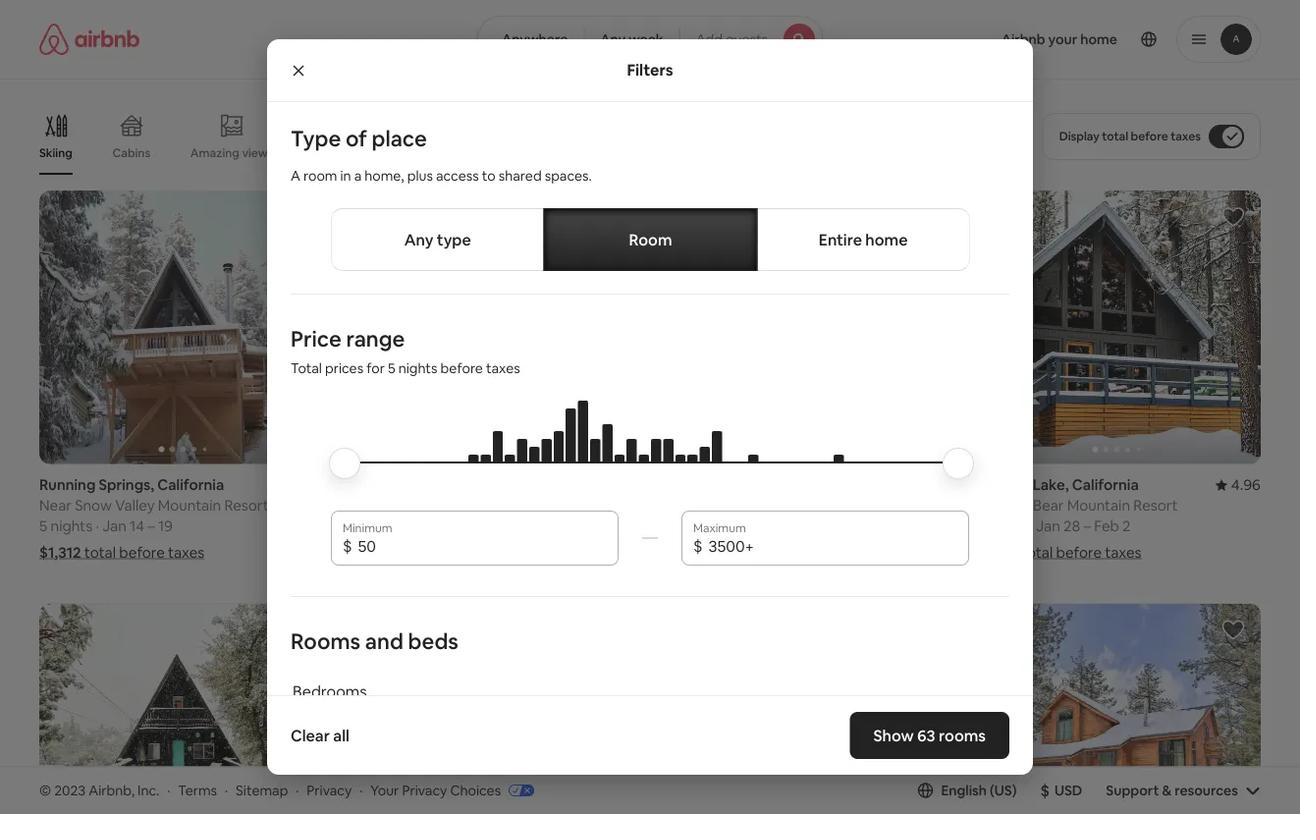 Task type: vqa. For each thing, say whether or not it's contained in the screenshot.
Jan to the middle
yes



Task type: locate. For each thing, give the bounding box(es) containing it.
1 horizontal spatial 14
[[752, 517, 767, 536]]

2 14 from the left
[[752, 517, 767, 536]]

top of the world
[[305, 145, 396, 161]]

– up $ text box
[[770, 517, 778, 536]]

terms · sitemap · privacy ·
[[178, 782, 363, 799]]

the
[[343, 145, 361, 161]]

lake, up $1,792 button
[[410, 475, 447, 494]]

1 horizontal spatial 19
[[781, 517, 796, 536]]

add guests
[[696, 30, 768, 48]]

ski
[[798, 496, 817, 515]]

1 jan from the left
[[102, 517, 126, 536]]

show left map on the bottom of the page
[[605, 695, 640, 713]]

lake, inside big bear lake, california near big bear mountain resort 5 nights $1,792
[[410, 475, 447, 494]]

mountain right valley
[[158, 496, 221, 515]]

show map button
[[585, 680, 715, 728]]

bear
[[376, 475, 407, 494], [998, 475, 1030, 494], [411, 496, 441, 515], [698, 496, 728, 515], [1033, 496, 1064, 515]]

california inside big bear lake, california near big bear mountain resort
[[1072, 475, 1139, 494]]

0 horizontal spatial any
[[405, 229, 434, 250]]

prices
[[325, 360, 364, 377]]

2
[[1123, 517, 1131, 536]]

near down running
[[39, 496, 72, 515]]

add to wishlist: big bear lake, california image for $1,792
[[599, 205, 623, 229]]

before inside near bear mountain ski resort 5 nights · jan 14 – 19 $2,215 total before taxes
[[744, 543, 790, 562]]

4 resort from the left
[[1134, 496, 1178, 515]]

bear up $1,792
[[376, 475, 407, 494]]

3 resort from the left
[[820, 496, 865, 515]]

tab list containing any type
[[331, 208, 971, 271]]

total
[[1102, 129, 1129, 144], [84, 543, 116, 562], [709, 543, 741, 562], [1022, 543, 1053, 562]]

nights inside big bear lake, california near big bear mountain resort 5 nights $1,792
[[362, 517, 404, 536]]

1 horizontal spatial $
[[694, 536, 703, 556]]

2 19 from the left
[[781, 517, 796, 536]]

1 horizontal spatial jan
[[725, 517, 749, 536]]

all
[[333, 725, 350, 746]]

· down snow
[[96, 517, 99, 536]]

· down 'most stays cost more than $875 per night.' image
[[718, 517, 722, 536]]

beds
[[408, 627, 459, 655]]

before down valley
[[119, 543, 165, 562]]

4 near from the left
[[973, 496, 1006, 515]]

5 right for
[[388, 360, 396, 377]]

bear up $2,215
[[698, 496, 728, 515]]

show
[[605, 695, 640, 713], [874, 725, 914, 746]]

map
[[643, 695, 672, 713]]

5 inside running springs, california near snow valley mountain resort 5 nights · jan 14 – 19 $1,312 total before taxes
[[39, 517, 47, 536]]

19
[[158, 517, 173, 536], [781, 517, 796, 536]]

0 horizontal spatial california
[[157, 475, 224, 494]]

– inside near bear mountain ski resort 5 nights · jan 14 – 19 $2,215 total before taxes
[[770, 517, 778, 536]]

of inside "filters" dialog
[[346, 124, 367, 152]]

4 mountain from the left
[[1068, 496, 1131, 515]]

· left privacy link at bottom
[[296, 782, 299, 799]]

privacy link
[[307, 782, 352, 799]]

– down valley
[[148, 517, 155, 536]]

a
[[291, 167, 300, 185]]

near inside big bear lake, california near big bear mountain resort 5 nights $1,792
[[351, 496, 383, 515]]

add to wishlist: big bear lake, california image for total before taxes
[[1222, 205, 1246, 229]]

0 horizontal spatial jan
[[102, 517, 126, 536]]

– inside running springs, california near snow valley mountain resort 5 nights · jan 14 – 19 $1,312 total before taxes
[[148, 517, 155, 536]]

bear for big bear lake, california near big bear mountain resort 5 nights $1,792
[[376, 475, 407, 494]]

0 horizontal spatial 14
[[130, 517, 144, 536]]

$1,312
[[39, 543, 81, 562]]

2 horizontal spatial $
[[1041, 780, 1050, 800]]

·
[[96, 517, 99, 536], [718, 517, 722, 536], [167, 782, 170, 799], [225, 782, 228, 799], [296, 782, 299, 799], [360, 782, 363, 799]]

3 mountain from the left
[[732, 496, 795, 515]]

1 – from the left
[[148, 517, 155, 536]]

resort inside big bear lake, california near big bear mountain resort 5 nights $1,792
[[511, 496, 556, 515]]

0 vertical spatial any
[[600, 30, 626, 48]]

0 horizontal spatial of
[[328, 145, 340, 161]]

jan
[[102, 517, 126, 536], [725, 517, 749, 536], [1037, 517, 1061, 536]]

type of place
[[291, 124, 427, 152]]

resort inside running springs, california near snow valley mountain resort 5 nights · jan 14 – 19 $1,312 total before taxes
[[224, 496, 269, 515]]

tab list
[[331, 208, 971, 271]]

5 up $1,792
[[351, 517, 359, 536]]

mountain up $ text field in the left of the page
[[445, 496, 508, 515]]

1 horizontal spatial –
[[770, 517, 778, 536]]

near up $1,792
[[351, 496, 383, 515]]

0 horizontal spatial privacy
[[307, 782, 352, 799]]

2 mountain from the left
[[445, 496, 508, 515]]

bear inside near bear mountain ski resort 5 nights · jan 14 – 19 $2,215 total before taxes
[[698, 496, 728, 515]]

any inside any week 'button'
[[600, 30, 626, 48]]

iconic cities
[[427, 145, 493, 160]]

add to wishlist: pine mountain club, california image
[[1222, 618, 1246, 642]]

near inside big bear lake, california near big bear mountain resort
[[973, 496, 1006, 515]]

bear up 28
[[1033, 496, 1064, 515]]

14 up $ text box
[[752, 517, 767, 536]]

privacy
[[307, 782, 352, 799], [402, 782, 447, 799]]

before down 'jan 28 – feb 2'
[[1057, 543, 1102, 562]]

1 vertical spatial any
[[405, 229, 434, 250]]

california inside big bear lake, california near big bear mountain resort 5 nights $1,792
[[450, 475, 516, 494]]

place
[[372, 124, 427, 152]]

2 near from the left
[[351, 496, 383, 515]]

near bear mountain ski resort 5 nights · jan 14 – 19 $2,215 total before taxes
[[662, 496, 865, 562]]

resort
[[224, 496, 269, 515], [511, 496, 556, 515], [820, 496, 865, 515], [1134, 496, 1178, 515]]

price
[[291, 325, 342, 353]]

1 horizontal spatial add to wishlist: big bear lake, california image
[[1222, 205, 1246, 229]]

1 horizontal spatial california
[[450, 475, 516, 494]]

of up a
[[346, 124, 367, 152]]

5
[[388, 360, 396, 377], [39, 517, 47, 536], [351, 517, 359, 536], [662, 517, 670, 536], [973, 517, 982, 536]]

1 add to wishlist: big bear lake, california image from the left
[[599, 205, 623, 229]]

nights up total before taxes button
[[985, 517, 1027, 536]]

sitemap
[[236, 782, 288, 799]]

nights up $2,215
[[673, 517, 715, 536]]

mountain
[[158, 496, 221, 515], [445, 496, 508, 515], [732, 496, 795, 515], [1068, 496, 1131, 515]]

before right for
[[441, 360, 483, 377]]

2 resort from the left
[[511, 496, 556, 515]]

nights inside near bear mountain ski resort 5 nights · jan 14 – 19 $2,215 total before taxes
[[673, 517, 715, 536]]

14 inside near bear mountain ski resort 5 nights · jan 14 – 19 $2,215 total before taxes
[[752, 517, 767, 536]]

5 inside near bear mountain ski resort 5 nights · jan 14 – 19 $2,215 total before taxes
[[662, 517, 670, 536]]

any
[[600, 30, 626, 48], [405, 229, 434, 250]]

week
[[629, 30, 664, 48]]

range
[[346, 325, 405, 353]]

show map
[[605, 695, 672, 713]]

show 63 rooms
[[874, 725, 986, 746]]

add to wishlist: idyllwild-pine cove, california image
[[288, 618, 311, 642]]

5 up $2,215
[[662, 517, 670, 536]]

room
[[629, 229, 672, 250]]

california up $ text field in the left of the page
[[450, 475, 516, 494]]

1 resort from the left
[[224, 496, 269, 515]]

group containing amazing views
[[39, 98, 924, 175]]

total right $1,312
[[84, 543, 116, 562]]

2 horizontal spatial –
[[1084, 517, 1091, 536]]

california up feb
[[1072, 475, 1139, 494]]

room
[[303, 167, 337, 185]]

any week button
[[584, 16, 680, 63]]

jan down valley
[[102, 517, 126, 536]]

english
[[941, 782, 987, 799]]

privacy right your
[[402, 782, 447, 799]]

1 horizontal spatial any
[[600, 30, 626, 48]]

near up 5 nights
[[973, 496, 1006, 515]]

2 jan from the left
[[725, 517, 749, 536]]

2 horizontal spatial california
[[1072, 475, 1139, 494]]

resources
[[1175, 782, 1239, 799]]

mountain inside near bear mountain ski resort 5 nights · jan 14 – 19 $2,215 total before taxes
[[732, 496, 795, 515]]

california right springs,
[[157, 475, 224, 494]]

near up $2,215
[[662, 496, 694, 515]]

total right $2,215
[[709, 543, 741, 562]]

jan up $ text box
[[725, 517, 749, 536]]

mountain left the ski
[[732, 496, 795, 515]]

taxes
[[1171, 129, 1201, 144], [486, 360, 520, 377], [168, 543, 205, 562], [793, 543, 829, 562], [1105, 543, 1142, 562]]

0 horizontal spatial lake,
[[410, 475, 447, 494]]

0 horizontal spatial $
[[343, 536, 352, 556]]

3 near from the left
[[662, 496, 694, 515]]

(us)
[[990, 782, 1017, 799]]

any left week
[[600, 30, 626, 48]]

filters dialog
[[267, 39, 1033, 814]]

bear for big bear lake, california near big bear mountain resort
[[998, 475, 1030, 494]]

1 near from the left
[[39, 496, 72, 515]]

1 horizontal spatial of
[[346, 124, 367, 152]]

bedrooms
[[293, 681, 367, 701]]

entire home button
[[757, 208, 971, 271]]

1 lake, from the left
[[410, 475, 447, 494]]

0 horizontal spatial –
[[148, 517, 155, 536]]

nights
[[399, 360, 438, 377], [51, 517, 92, 536], [362, 517, 404, 536], [673, 517, 715, 536], [985, 517, 1027, 536]]

1 vertical spatial show
[[874, 725, 914, 746]]

price range total prices for 5 nights before taxes
[[291, 325, 520, 377]]

–
[[148, 517, 155, 536], [770, 517, 778, 536], [1084, 517, 1091, 536]]

your privacy choices
[[371, 782, 501, 799]]

5 up $1,312
[[39, 517, 47, 536]]

show for show map
[[605, 695, 640, 713]]

big
[[351, 475, 372, 494], [973, 475, 995, 494], [386, 496, 407, 515], [1009, 496, 1030, 515]]

any for any week
[[600, 30, 626, 48]]

None search field
[[477, 16, 823, 63]]

2 – from the left
[[770, 517, 778, 536]]

privacy down clear all button
[[307, 782, 352, 799]]

of
[[346, 124, 367, 152], [328, 145, 340, 161]]

type
[[291, 124, 341, 152]]

1 mountain from the left
[[158, 496, 221, 515]]

world
[[364, 145, 396, 161]]

3 california from the left
[[1072, 475, 1139, 494]]

0 horizontal spatial show
[[605, 695, 640, 713]]

lake, inside big bear lake, california near big bear mountain resort
[[1033, 475, 1069, 494]]

1 14 from the left
[[130, 517, 144, 536]]

bear up 5 nights
[[998, 475, 1030, 494]]

california
[[157, 475, 224, 494], [450, 475, 516, 494], [1072, 475, 1139, 494]]

– right 28
[[1084, 517, 1091, 536]]

plus
[[407, 167, 433, 185]]

home,
[[365, 167, 404, 185]]

14 down valley
[[130, 517, 144, 536]]

type
[[437, 229, 471, 250]]

amazing
[[190, 145, 240, 160]]

add to wishlist: big bear lake, california image
[[599, 205, 623, 229], [1222, 205, 1246, 229]]

1 horizontal spatial lake,
[[1033, 475, 1069, 494]]

terms link
[[178, 782, 217, 799]]

total right the display
[[1102, 129, 1129, 144]]

4.96 out of 5 average rating image
[[1216, 475, 1261, 494]]

before inside running springs, california near snow valley mountain resort 5 nights · jan 14 – 19 $1,312 total before taxes
[[119, 543, 165, 562]]

before right $2,215
[[744, 543, 790, 562]]

lake, up 28
[[1033, 475, 1069, 494]]

0 horizontal spatial 19
[[158, 517, 173, 536]]

before right the display
[[1131, 129, 1169, 144]]

home
[[866, 229, 908, 250]]

1 horizontal spatial show
[[874, 725, 914, 746]]

show inside "link"
[[874, 725, 914, 746]]

2 horizontal spatial jan
[[1037, 517, 1061, 536]]

entire
[[819, 229, 862, 250]]

feb
[[1095, 517, 1120, 536]]

clear all
[[291, 725, 350, 746]]

show left 63
[[874, 725, 914, 746]]

nights up $1,312
[[51, 517, 92, 536]]

jan left 28
[[1037, 517, 1061, 536]]

1 19 from the left
[[158, 517, 173, 536]]

total inside near bear mountain ski resort 5 nights · jan 14 – 19 $2,215 total before taxes
[[709, 543, 741, 562]]

· left your
[[360, 782, 363, 799]]

0 vertical spatial show
[[605, 695, 640, 713]]

any inside any type button
[[405, 229, 434, 250]]

2 lake, from the left
[[1033, 475, 1069, 494]]

shared
[[499, 167, 542, 185]]

mountain up feb
[[1068, 496, 1131, 515]]

1 california from the left
[[157, 475, 224, 494]]

show inside button
[[605, 695, 640, 713]]

in
[[340, 167, 351, 185]]

group
[[39, 98, 924, 175], [39, 191, 327, 464], [351, 191, 639, 464], [662, 191, 950, 464], [973, 191, 1261, 464], [39, 603, 327, 814], [351, 603, 639, 814], [662, 603, 950, 814], [973, 603, 1261, 814]]

resort inside near bear mountain ski resort 5 nights · jan 14 – 19 $2,215 total before taxes
[[820, 496, 865, 515]]

0 horizontal spatial add to wishlist: big bear lake, california image
[[599, 205, 623, 229]]

display total before taxes
[[1060, 129, 1201, 144]]

snow
[[75, 496, 112, 515]]

any left type
[[405, 229, 434, 250]]

2 add to wishlist: big bear lake, california image from the left
[[1222, 205, 1246, 229]]

14
[[130, 517, 144, 536], [752, 517, 767, 536]]

· right the terms
[[225, 782, 228, 799]]

14 inside running springs, california near snow valley mountain resort 5 nights · jan 14 – 19 $1,312 total before taxes
[[130, 517, 144, 536]]

nights right for
[[399, 360, 438, 377]]

1 horizontal spatial privacy
[[402, 782, 447, 799]]

nights inside running springs, california near snow valley mountain resort 5 nights · jan 14 – 19 $1,312 total before taxes
[[51, 517, 92, 536]]

2 california from the left
[[450, 475, 516, 494]]

views
[[242, 145, 273, 160]]

near inside running springs, california near snow valley mountain resort 5 nights · jan 14 – 19 $1,312 total before taxes
[[39, 496, 72, 515]]

of left the at the left of page
[[328, 145, 340, 161]]

support
[[1106, 782, 1160, 799]]

nights up $1,792
[[362, 517, 404, 536]]

tab list inside "filters" dialog
[[331, 208, 971, 271]]

jan inside running springs, california near snow valley mountain resort 5 nights · jan 14 – 19 $1,312 total before taxes
[[102, 517, 126, 536]]



Task type: describe. For each thing, give the bounding box(es) containing it.
inc.
[[138, 782, 159, 799]]

4.96
[[1232, 475, 1261, 494]]

for
[[367, 360, 385, 377]]

· inside running springs, california near snow valley mountain resort 5 nights · jan 14 – 19 $1,312 total before taxes
[[96, 517, 99, 536]]

© 2023 airbnb, inc. ·
[[39, 782, 170, 799]]

cities
[[463, 145, 493, 160]]

taxes inside running springs, california near snow valley mountain resort 5 nights · jan 14 – 19 $1,312 total before taxes
[[168, 543, 205, 562]]

mountain inside big bear lake, california near big bear mountain resort 5 nights $1,792
[[445, 496, 508, 515]]

display
[[1060, 129, 1100, 144]]

iconic
[[427, 145, 460, 160]]

english (us)
[[941, 782, 1017, 799]]

3 – from the left
[[1084, 517, 1091, 536]]

63
[[918, 725, 936, 746]]

any type
[[405, 229, 471, 250]]

total before taxes button
[[973, 543, 1142, 562]]

$ usd
[[1041, 780, 1083, 800]]

a
[[354, 167, 362, 185]]

5 nights
[[973, 517, 1027, 536]]

support & resources button
[[1106, 782, 1261, 799]]

access
[[436, 167, 479, 185]]

running springs, california near snow valley mountain resort 5 nights · jan 14 – 19 $1,312 total before taxes
[[39, 475, 269, 562]]

total down 5 nights
[[1022, 543, 1053, 562]]

4.94 out of 5 average rating image
[[904, 475, 950, 494]]

mountain inside big bear lake, california near big bear mountain resort
[[1068, 496, 1131, 515]]

skiing
[[39, 145, 72, 161]]

2 privacy from the left
[[402, 782, 447, 799]]

resort inside big bear lake, california near big bear mountain resort
[[1134, 496, 1178, 515]]

profile element
[[847, 0, 1261, 79]]

amazing views
[[190, 145, 273, 160]]

$ text field
[[709, 536, 958, 556]]

room button
[[544, 208, 758, 271]]

to
[[482, 167, 496, 185]]

5 inside big bear lake, california near big bear mountain resort 5 nights $1,792
[[351, 517, 359, 536]]

· right inc.
[[167, 782, 170, 799]]

clear all button
[[281, 716, 359, 755]]

airbnb,
[[89, 782, 135, 799]]

©
[[39, 782, 51, 799]]

bear for near bear mountain ski resort 5 nights · jan 14 – 19 $2,215 total before taxes
[[698, 496, 728, 515]]

california for big bear lake, california near big bear mountain resort
[[1072, 475, 1139, 494]]

1 privacy from the left
[[307, 782, 352, 799]]

total inside running springs, california near snow valley mountain resort 5 nights · jan 14 – 19 $1,312 total before taxes
[[84, 543, 116, 562]]

$ text field
[[358, 536, 607, 556]]

near inside near bear mountain ski resort 5 nights · jan 14 – 19 $2,215 total before taxes
[[662, 496, 694, 515]]

add guests button
[[679, 16, 823, 63]]

any week
[[600, 30, 664, 48]]

28
[[1064, 517, 1081, 536]]

rooms and beds
[[291, 627, 459, 655]]

$1,792
[[351, 543, 394, 562]]

guests
[[726, 30, 768, 48]]

cabins
[[112, 145, 150, 161]]

california for big bear lake, california near big bear mountain resort 5 nights $1,792
[[450, 475, 516, 494]]

a room in a home, plus access to shared spaces.
[[291, 167, 592, 185]]

clear
[[291, 725, 330, 746]]

running
[[39, 475, 96, 494]]

your
[[371, 782, 399, 799]]

total
[[291, 360, 322, 377]]

springs,
[[99, 475, 154, 494]]

and
[[365, 627, 404, 655]]

rooms
[[291, 627, 361, 655]]

add
[[696, 30, 723, 48]]

anywhere button
[[477, 16, 585, 63]]

add to wishlist: big bear, california image
[[911, 205, 934, 229]]

show 63 rooms link
[[850, 712, 1010, 759]]

5 inside price range total prices for 5 nights before taxes
[[388, 360, 396, 377]]

5 up total before taxes button
[[973, 517, 982, 536]]

4.95 out of 5 average rating image
[[282, 475, 327, 494]]

your privacy choices link
[[371, 782, 535, 801]]

show for show 63 rooms
[[874, 725, 914, 746]]

filters
[[627, 60, 673, 80]]

· inside near bear mountain ski resort 5 nights · jan 14 – 19 $2,215 total before taxes
[[718, 517, 722, 536]]

lake, for big bear lake, california near big bear mountain resort 5 nights $1,792
[[410, 475, 447, 494]]

rooms
[[939, 725, 986, 746]]

any type button
[[331, 208, 545, 271]]

$2,215
[[662, 543, 706, 562]]

jan inside near bear mountain ski resort 5 nights · jan 14 – 19 $2,215 total before taxes
[[725, 517, 749, 536]]

california inside running springs, california near snow valley mountain resort 5 nights · jan 14 – 19 $1,312 total before taxes
[[157, 475, 224, 494]]

mountain inside running springs, california near snow valley mountain resort 5 nights · jan 14 – 19 $1,312 total before taxes
[[158, 496, 221, 515]]

$ for $ text field in the left of the page
[[343, 536, 352, 556]]

19 inside running springs, california near snow valley mountain resort 5 nights · jan 14 – 19 $1,312 total before taxes
[[158, 517, 173, 536]]

of for the
[[328, 145, 340, 161]]

taxes inside price range total prices for 5 nights before taxes
[[486, 360, 520, 377]]

any for any type
[[405, 229, 434, 250]]

terms
[[178, 782, 217, 799]]

19 inside near bear mountain ski resort 5 nights · jan 14 – 19 $2,215 total before taxes
[[781, 517, 796, 536]]

none search field containing anywhere
[[477, 16, 823, 63]]

support & resources
[[1106, 782, 1239, 799]]

entire home
[[819, 229, 908, 250]]

of for place
[[346, 124, 367, 152]]

3 jan from the left
[[1037, 517, 1061, 536]]

$1,792 button
[[351, 543, 517, 562]]

total before taxes
[[1022, 543, 1142, 562]]

english (us) button
[[918, 782, 1017, 799]]

lake, for big bear lake, california near big bear mountain resort
[[1033, 475, 1069, 494]]

4.94
[[920, 475, 950, 494]]

spaces.
[[545, 167, 592, 185]]

before inside price range total prices for 5 nights before taxes
[[441, 360, 483, 377]]

bear up $1,792 button
[[411, 496, 441, 515]]

$ for $ text box
[[694, 536, 703, 556]]

valley
[[115, 496, 155, 515]]

big bear lake, california near big bear mountain resort
[[973, 475, 1178, 515]]

2023
[[54, 782, 86, 799]]

usd
[[1055, 782, 1083, 799]]

nights inside price range total prices for 5 nights before taxes
[[399, 360, 438, 377]]

taxes inside near bear mountain ski resort 5 nights · jan 14 – 19 $2,215 total before taxes
[[793, 543, 829, 562]]

4.95
[[297, 475, 327, 494]]

most stays cost more than $875 per night. image
[[347, 401, 954, 516]]

sitemap link
[[236, 782, 288, 799]]



